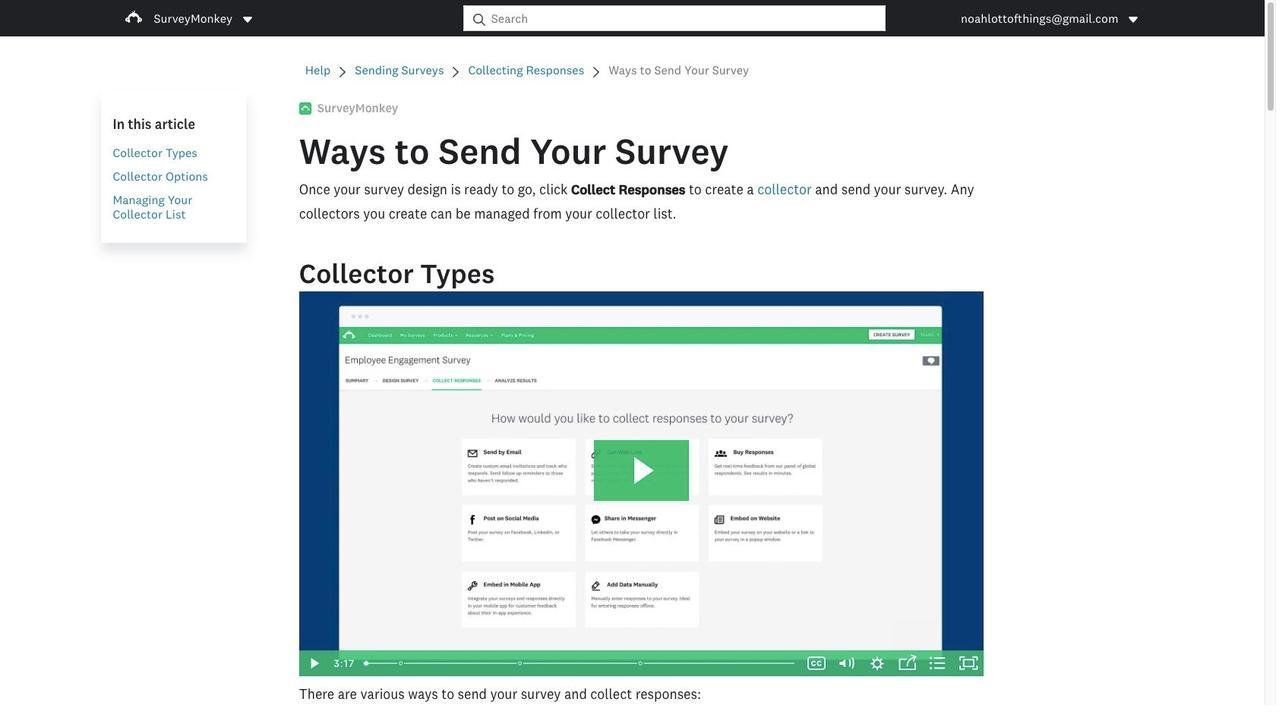 Task type: locate. For each thing, give the bounding box(es) containing it.
0 horizontal spatial open image
[[243, 16, 252, 22]]

Search text field
[[485, 6, 885, 30]]

video element
[[299, 292, 984, 677]]

0 horizontal spatial open image
[[242, 13, 254, 25]]

1 horizontal spatial open image
[[1128, 13, 1140, 25]]

open image
[[242, 13, 254, 25], [1129, 16, 1138, 22]]

open image
[[1128, 13, 1140, 25], [243, 16, 252, 22]]



Task type: describe. For each thing, give the bounding box(es) containing it.
playbar slider
[[355, 651, 802, 677]]

search image
[[473, 13, 485, 25]]

open image inside icon
[[243, 16, 252, 22]]

1 horizontal spatial open image
[[1129, 16, 1138, 22]]

chapter markers toolbar
[[366, 651, 794, 677]]

search image
[[473, 13, 485, 25]]



